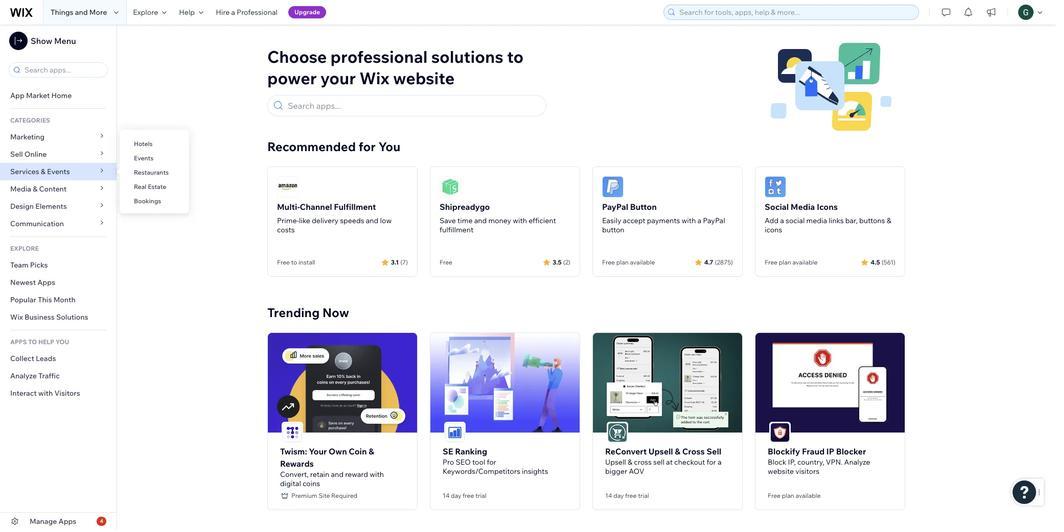 Task type: describe. For each thing, give the bounding box(es) containing it.
and left the more
[[75, 8, 88, 17]]

seo
[[456, 458, 471, 467]]

apps to help you
[[10, 338, 69, 346]]

media & content link
[[0, 180, 117, 198]]

(561)
[[882, 258, 896, 266]]

interact with visitors
[[10, 389, 80, 398]]

with inside sidebar element
[[38, 389, 53, 398]]

& inside media & content link
[[33, 185, 38, 194]]

digital
[[280, 479, 301, 489]]

newest apps
[[10, 278, 55, 287]]

choose
[[267, 47, 327, 67]]

visitors
[[796, 467, 820, 476]]

apps for newest apps
[[37, 278, 55, 287]]

website inside choose professional solutions to power your wix website
[[393, 68, 455, 88]]

& inside social media icons add a social media links bar, buttons & icons
[[887, 216, 892, 225]]

blocker
[[836, 447, 866, 457]]

with inside "shipreadygo save time and money with efficient fulfillment"
[[513, 216, 527, 225]]

visitors
[[54, 389, 80, 398]]

business
[[25, 313, 55, 322]]

available down visitors
[[796, 492, 821, 500]]

free for se
[[463, 492, 474, 500]]

speeds
[[340, 216, 364, 225]]

accept
[[623, 216, 646, 225]]

button
[[630, 202, 657, 212]]

services & events link
[[0, 163, 117, 180]]

retain
[[310, 470, 329, 479]]

4.5 (561)
[[871, 258, 896, 266]]

team
[[10, 261, 28, 270]]

analyze traffic
[[10, 372, 60, 381]]

you
[[56, 338, 69, 346]]

14 for se
[[443, 492, 450, 500]]

services
[[10, 167, 39, 176]]

restaurants link
[[120, 164, 189, 182]]

marketing
[[10, 132, 45, 142]]

costs
[[277, 225, 295, 235]]

analyze inside the blockify fraud ip blocker block ip, country, vpn. analyze website visitors
[[844, 458, 870, 467]]

(2875)
[[715, 258, 733, 266]]

free plan available for icons
[[765, 259, 818, 266]]

categories
[[10, 117, 50, 124]]

rewards
[[280, 459, 314, 469]]

show
[[31, 36, 52, 46]]

collect leads
[[10, 354, 56, 364]]

app
[[10, 91, 24, 100]]

communication
[[10, 219, 66, 229]]

newest
[[10, 278, 36, 287]]

install
[[299, 259, 315, 266]]

reward
[[345, 470, 368, 479]]

3.5 (2)
[[553, 258, 571, 266]]

show menu
[[31, 36, 76, 46]]

0 horizontal spatial upsell
[[605, 458, 626, 467]]

buttons
[[860, 216, 885, 225]]

and inside "shipreadygo save time and money with efficient fulfillment"
[[474, 216, 487, 225]]

events link
[[120, 150, 189, 167]]

social
[[786, 216, 805, 225]]

sidebar element
[[0, 25, 117, 531]]

twism: your own coin & rewards convert, retain and reward with digital coins
[[280, 447, 384, 489]]

team picks
[[10, 261, 48, 270]]

month
[[53, 296, 76, 305]]

sell
[[653, 458, 665, 467]]

pro
[[443, 458, 454, 467]]

time
[[458, 216, 473, 225]]

free down block
[[768, 492, 781, 500]]

multi-channel fulfillment prime-like delivery speeds and low costs
[[277, 202, 392, 235]]

interact with visitors link
[[0, 385, 117, 402]]

reconvert
[[605, 447, 647, 457]]

a inside paypal button easily accept payments with a paypal button
[[698, 216, 702, 225]]

events inside sidebar element
[[47, 167, 70, 176]]

things
[[51, 8, 73, 17]]

sell inside reconvert upsell & cross sell upsell & cross sell at checkout for a bigger aov
[[707, 447, 722, 457]]

trending
[[267, 305, 320, 321]]

ip
[[827, 447, 835, 457]]

1 vertical spatial paypal
[[703, 216, 725, 225]]

app market home
[[10, 91, 72, 100]]

twism: your own coin & rewards poster image
[[268, 333, 417, 433]]

3.1
[[391, 258, 399, 266]]

blockify fraud ip blocker block ip, country, vpn. analyze website visitors
[[768, 447, 870, 476]]

ip,
[[788, 458, 796, 467]]

estate
[[148, 183, 166, 191]]

free for paypal button
[[602, 259, 615, 266]]

upgrade
[[294, 8, 320, 16]]

hotels
[[134, 140, 153, 148]]

picks
[[30, 261, 48, 270]]

4.7 (2875)
[[704, 258, 733, 266]]

14 day free trial for reconvert
[[605, 492, 649, 500]]

analyze inside sidebar element
[[10, 372, 37, 381]]

a inside reconvert upsell & cross sell upsell & cross sell at checkout for a bigger aov
[[718, 458, 722, 467]]

free down fulfillment
[[440, 259, 453, 266]]

1 horizontal spatial search apps... field
[[285, 96, 541, 116]]

website inside the blockify fraud ip blocker block ip, country, vpn. analyze website visitors
[[768, 467, 794, 476]]

1 horizontal spatial events
[[134, 154, 154, 162]]

tool
[[472, 458, 485, 467]]

trial for upsell
[[638, 492, 649, 500]]

at
[[666, 458, 673, 467]]

low
[[380, 216, 392, 225]]

fulfillment
[[440, 225, 474, 235]]

bookings link
[[120, 193, 189, 210]]

14 for reconvert
[[605, 492, 612, 500]]

help button
[[173, 0, 210, 25]]

this
[[38, 296, 52, 305]]

twism:
[[280, 447, 307, 457]]

aov
[[629, 467, 644, 476]]

manage apps
[[30, 517, 76, 527]]

available for icons
[[793, 259, 818, 266]]

social
[[765, 202, 789, 212]]

wix business solutions
[[10, 313, 88, 322]]

recommended for you
[[267, 139, 401, 154]]

plan for icons
[[779, 259, 791, 266]]

a inside social media icons add a social media links bar, buttons & icons
[[780, 216, 784, 225]]

bookings
[[134, 197, 161, 205]]

keywords/competitors
[[443, 467, 520, 476]]

choose professional solutions to power your wix website
[[267, 47, 524, 88]]



Task type: vqa. For each thing, say whether or not it's contained in the screenshot.
Social Media Icons Add a social media links bar, buttons & icons
yes



Task type: locate. For each thing, give the bounding box(es) containing it.
0 horizontal spatial wix
[[10, 313, 23, 322]]

1 horizontal spatial for
[[487, 458, 496, 467]]

analyze up interact
[[10, 372, 37, 381]]

& right coin
[[369, 447, 374, 457]]

blockify
[[768, 447, 800, 457]]

analyze down the 'blocker'
[[844, 458, 870, 467]]

shipreadygo save time and money with efficient fulfillment
[[440, 202, 556, 235]]

0 horizontal spatial trial
[[476, 492, 487, 500]]

links
[[829, 216, 844, 225]]

media up design
[[10, 185, 31, 194]]

website down solutions
[[393, 68, 455, 88]]

wix
[[360, 68, 390, 88], [10, 313, 23, 322]]

solutions
[[56, 313, 88, 322]]

with down traffic
[[38, 389, 53, 398]]

apps up 'this'
[[37, 278, 55, 287]]

help
[[38, 338, 54, 346]]

a right hire at the top of the page
[[231, 8, 235, 17]]

0 vertical spatial upsell
[[649, 447, 673, 457]]

paypal button easily accept payments with a paypal button
[[602, 202, 725, 235]]

with right payments
[[682, 216, 696, 225]]

1 horizontal spatial upsell
[[649, 447, 673, 457]]

4.5
[[871, 258, 880, 266]]

professional
[[237, 8, 278, 17]]

1 vertical spatial to
[[291, 259, 297, 266]]

to inside choose professional solutions to power your wix website
[[507, 47, 524, 67]]

plan
[[616, 259, 629, 266], [779, 259, 791, 266], [782, 492, 794, 500]]

free
[[463, 492, 474, 500], [625, 492, 637, 500]]

wix down professional
[[360, 68, 390, 88]]

media inside sidebar element
[[10, 185, 31, 194]]

day for reconvert
[[614, 492, 624, 500]]

a right payments
[[698, 216, 702, 225]]

1 vertical spatial apps
[[59, 517, 76, 527]]

& inside services & events link
[[41, 167, 45, 176]]

events down hotels in the left top of the page
[[134, 154, 154, 162]]

insights
[[522, 467, 548, 476]]

analyze
[[10, 372, 37, 381], [844, 458, 870, 467]]

paypal up 4.7 (2875)
[[703, 216, 725, 225]]

to left install
[[291, 259, 297, 266]]

with inside twism: your own coin & rewards convert, retain and reward with digital coins
[[370, 470, 384, 479]]

free down icons
[[765, 259, 778, 266]]

2 horizontal spatial for
[[707, 458, 716, 467]]

icons
[[817, 202, 838, 212]]

0 horizontal spatial 14
[[443, 492, 450, 500]]

0 vertical spatial wix
[[360, 68, 390, 88]]

bar,
[[846, 216, 858, 225]]

explore
[[10, 245, 39, 253]]

1 horizontal spatial analyze
[[844, 458, 870, 467]]

free left install
[[277, 259, 290, 266]]

hotels link
[[120, 135, 189, 153]]

1 vertical spatial media
[[791, 202, 815, 212]]

1 horizontal spatial to
[[507, 47, 524, 67]]

14 day free trial
[[443, 492, 487, 500], [605, 492, 649, 500]]

0 horizontal spatial free
[[463, 492, 474, 500]]

0 vertical spatial search apps... field
[[21, 63, 104, 77]]

0 horizontal spatial 14 day free trial
[[443, 492, 487, 500]]

popular this month link
[[0, 291, 117, 309]]

0 horizontal spatial sell
[[10, 150, 23, 159]]

for inside reconvert upsell & cross sell upsell & cross sell at checkout for a bigger aov
[[707, 458, 716, 467]]

& right buttons
[[887, 216, 892, 225]]

1 horizontal spatial trial
[[638, 492, 649, 500]]

communication link
[[0, 215, 117, 233]]

trial down keywords/competitors
[[476, 492, 487, 500]]

free plan available down icons
[[765, 259, 818, 266]]

media
[[10, 185, 31, 194], [791, 202, 815, 212]]

upsell up 'sell'
[[649, 447, 673, 457]]

collect leads link
[[0, 350, 117, 368]]

a right checkout in the right of the page
[[718, 458, 722, 467]]

14 day free trial down aov
[[605, 492, 649, 500]]

0 horizontal spatial apps
[[37, 278, 55, 287]]

free down aov
[[625, 492, 637, 500]]

hire
[[216, 8, 230, 17]]

free down button
[[602, 259, 615, 266]]

se
[[443, 447, 453, 457]]

channel
[[300, 202, 332, 212]]

1 horizontal spatial day
[[614, 492, 624, 500]]

0 horizontal spatial website
[[393, 68, 455, 88]]

newest apps link
[[0, 274, 117, 291]]

reconvert upsell & cross sell icon image
[[608, 423, 627, 443]]

to
[[28, 338, 37, 346]]

with inside paypal button easily accept payments with a paypal button
[[682, 216, 696, 225]]

& left the content
[[33, 185, 38, 194]]

0 horizontal spatial to
[[291, 259, 297, 266]]

plan down ip,
[[782, 492, 794, 500]]

popular
[[10, 296, 36, 305]]

plan down button
[[616, 259, 629, 266]]

more
[[89, 8, 107, 17]]

premium site required
[[291, 492, 357, 500]]

free plan available for easily
[[602, 259, 655, 266]]

0 vertical spatial media
[[10, 185, 31, 194]]

multi-
[[277, 202, 300, 212]]

free plan available down visitors
[[768, 492, 821, 500]]

recommended
[[267, 139, 356, 154]]

power
[[267, 68, 317, 88]]

for right tool
[[487, 458, 496, 467]]

0 horizontal spatial media
[[10, 185, 31, 194]]

now
[[322, 305, 349, 321]]

efficient
[[529, 216, 556, 225]]

0 vertical spatial events
[[134, 154, 154, 162]]

available for easily
[[630, 259, 655, 266]]

upgrade button
[[288, 6, 326, 18]]

1 horizontal spatial free
[[625, 492, 637, 500]]

apps for manage apps
[[59, 517, 76, 527]]

1 day from the left
[[451, 492, 461, 500]]

1 horizontal spatial 14
[[605, 492, 612, 500]]

wix inside sidebar element
[[10, 313, 23, 322]]

3.5
[[553, 258, 562, 266]]

0 vertical spatial paypal
[[602, 202, 628, 212]]

4
[[100, 518, 103, 525]]

1 vertical spatial website
[[768, 467, 794, 476]]

search apps... field inside sidebar element
[[21, 63, 104, 77]]

icons
[[765, 225, 782, 235]]

apps
[[37, 278, 55, 287], [59, 517, 76, 527]]

twism: your own coin & rewards icon image
[[283, 423, 302, 443]]

1 vertical spatial wix
[[10, 313, 23, 322]]

a right add at the right top of page
[[780, 216, 784, 225]]

plan down icons
[[779, 259, 791, 266]]

and inside multi-channel fulfillment prime-like delivery speeds and low costs
[[366, 216, 379, 225]]

with right money
[[513, 216, 527, 225]]

leads
[[36, 354, 56, 364]]

1 trial from the left
[[476, 492, 487, 500]]

upsell down reconvert on the bottom of page
[[605, 458, 626, 467]]

0 vertical spatial sell
[[10, 150, 23, 159]]

you
[[379, 139, 401, 154]]

coin
[[349, 447, 367, 457]]

sell right cross
[[707, 447, 722, 457]]

available
[[630, 259, 655, 266], [793, 259, 818, 266], [796, 492, 821, 500]]

2 day from the left
[[614, 492, 624, 500]]

0 vertical spatial apps
[[37, 278, 55, 287]]

0 vertical spatial analyze
[[10, 372, 37, 381]]

real
[[134, 183, 146, 191]]

for right checkout in the right of the page
[[707, 458, 716, 467]]

& left cross
[[675, 447, 681, 457]]

trial down aov
[[638, 492, 649, 500]]

& down reconvert on the bottom of page
[[628, 458, 633, 467]]

0 vertical spatial website
[[393, 68, 455, 88]]

wix inside choose professional solutions to power your wix website
[[360, 68, 390, 88]]

payments
[[647, 216, 680, 225]]

paypal up easily
[[602, 202, 628, 212]]

available down social
[[793, 259, 818, 266]]

real estate link
[[120, 178, 189, 196]]

14 down 'bigger'
[[605, 492, 612, 500]]

1 14 from the left
[[443, 492, 450, 500]]

plan for easily
[[616, 259, 629, 266]]

help
[[179, 8, 195, 17]]

site
[[319, 492, 330, 500]]

2 trial from the left
[[638, 492, 649, 500]]

0 horizontal spatial search apps... field
[[21, 63, 104, 77]]

day for se
[[451, 492, 461, 500]]

& up media & content
[[41, 167, 45, 176]]

multi-channel fulfillment logo image
[[277, 176, 299, 198]]

to right solutions
[[507, 47, 524, 67]]

market
[[26, 91, 50, 100]]

paypal button logo image
[[602, 176, 624, 198]]

0 horizontal spatial events
[[47, 167, 70, 176]]

& inside twism: your own coin & rewards convert, retain and reward with digital coins
[[369, 447, 374, 457]]

1 horizontal spatial apps
[[59, 517, 76, 527]]

sell inside sidebar element
[[10, 150, 23, 159]]

and inside twism: your own coin & rewards convert, retain and reward with digital coins
[[331, 470, 344, 479]]

search apps... field down choose professional solutions to power your wix website
[[285, 96, 541, 116]]

1 free from the left
[[463, 492, 474, 500]]

media up social
[[791, 202, 815, 212]]

app market home link
[[0, 87, 117, 104]]

1 horizontal spatial wix
[[360, 68, 390, 88]]

blockify fraud ip blocker poster image
[[756, 333, 905, 433]]

wix down popular
[[10, 313, 23, 322]]

sell left online
[[10, 150, 23, 159]]

free for reconvert
[[625, 492, 637, 500]]

1 vertical spatial sell
[[707, 447, 722, 457]]

14 day free trial down keywords/competitors
[[443, 492, 487, 500]]

manage
[[30, 517, 57, 527]]

free down keywords/competitors
[[463, 492, 474, 500]]

Search apps... field
[[21, 63, 104, 77], [285, 96, 541, 116]]

media
[[807, 216, 827, 225]]

a
[[231, 8, 235, 17], [698, 216, 702, 225], [780, 216, 784, 225], [718, 458, 722, 467]]

media inside social media icons add a social media links bar, buttons & icons
[[791, 202, 815, 212]]

trial for ranking
[[476, 492, 487, 500]]

wix business solutions link
[[0, 309, 117, 326]]

sell online link
[[0, 146, 117, 163]]

free for multi-channel fulfillment
[[277, 259, 290, 266]]

for inside se ranking pro seo tool for keywords/competitors insights
[[487, 458, 496, 467]]

marketing link
[[0, 128, 117, 146]]

3.1 (7)
[[391, 258, 408, 266]]

0 horizontal spatial for
[[359, 139, 376, 154]]

1 horizontal spatial media
[[791, 202, 815, 212]]

1 vertical spatial events
[[47, 167, 70, 176]]

0 vertical spatial to
[[507, 47, 524, 67]]

and right 'retain'
[[331, 470, 344, 479]]

2 14 day free trial from the left
[[605, 492, 649, 500]]

a inside 'link'
[[231, 8, 235, 17]]

for left you
[[359, 139, 376, 154]]

events down the sell online link
[[47, 167, 70, 176]]

social media icons logo image
[[765, 176, 786, 198]]

popular this month
[[10, 296, 76, 305]]

0 horizontal spatial paypal
[[602, 202, 628, 212]]

14 day free trial for se
[[443, 492, 487, 500]]

day down seo
[[451, 492, 461, 500]]

available down accept
[[630, 259, 655, 266]]

events
[[134, 154, 154, 162], [47, 167, 70, 176]]

se ranking icon image
[[445, 423, 465, 443]]

free plan available down button
[[602, 259, 655, 266]]

your
[[320, 68, 356, 88]]

0 horizontal spatial day
[[451, 492, 461, 500]]

se ranking poster image
[[431, 333, 580, 433]]

and right time
[[474, 216, 487, 225]]

2 14 from the left
[[605, 492, 612, 500]]

reconvert upsell & cross sell poster image
[[593, 333, 742, 433]]

apps
[[10, 338, 27, 346]]

checkout
[[674, 458, 705, 467]]

bigger
[[605, 467, 627, 476]]

1 horizontal spatial website
[[768, 467, 794, 476]]

save
[[440, 216, 456, 225]]

1 horizontal spatial sell
[[707, 447, 722, 457]]

1 vertical spatial search apps... field
[[285, 96, 541, 116]]

cross
[[682, 447, 705, 457]]

blockify fraud ip blocker icon image
[[771, 423, 790, 443]]

convert,
[[280, 470, 309, 479]]

and left low
[[366, 216, 379, 225]]

1 horizontal spatial 14 day free trial
[[605, 492, 649, 500]]

Search for tools, apps, help & more... field
[[676, 5, 916, 19]]

free for social media icons
[[765, 259, 778, 266]]

1 horizontal spatial paypal
[[703, 216, 725, 225]]

ranking
[[455, 447, 487, 457]]

with right reward
[[370, 470, 384, 479]]

traffic
[[38, 372, 60, 381]]

0 horizontal spatial analyze
[[10, 372, 37, 381]]

day down 'bigger'
[[614, 492, 624, 500]]

1 vertical spatial upsell
[[605, 458, 626, 467]]

upsell
[[649, 447, 673, 457], [605, 458, 626, 467]]

apps right manage on the left of page
[[59, 517, 76, 527]]

shipreadygo logo image
[[440, 176, 461, 198]]

search apps... field up home
[[21, 63, 104, 77]]

free
[[277, 259, 290, 266], [440, 259, 453, 266], [602, 259, 615, 266], [765, 259, 778, 266], [768, 492, 781, 500]]

sell online
[[10, 150, 47, 159]]

own
[[329, 447, 347, 457]]

interact
[[10, 389, 37, 398]]

14 down pro
[[443, 492, 450, 500]]

free plan available
[[602, 259, 655, 266], [765, 259, 818, 266], [768, 492, 821, 500]]

1 14 day free trial from the left
[[443, 492, 487, 500]]

1 vertical spatial analyze
[[844, 458, 870, 467]]

2 free from the left
[[625, 492, 637, 500]]

website down blockify
[[768, 467, 794, 476]]



